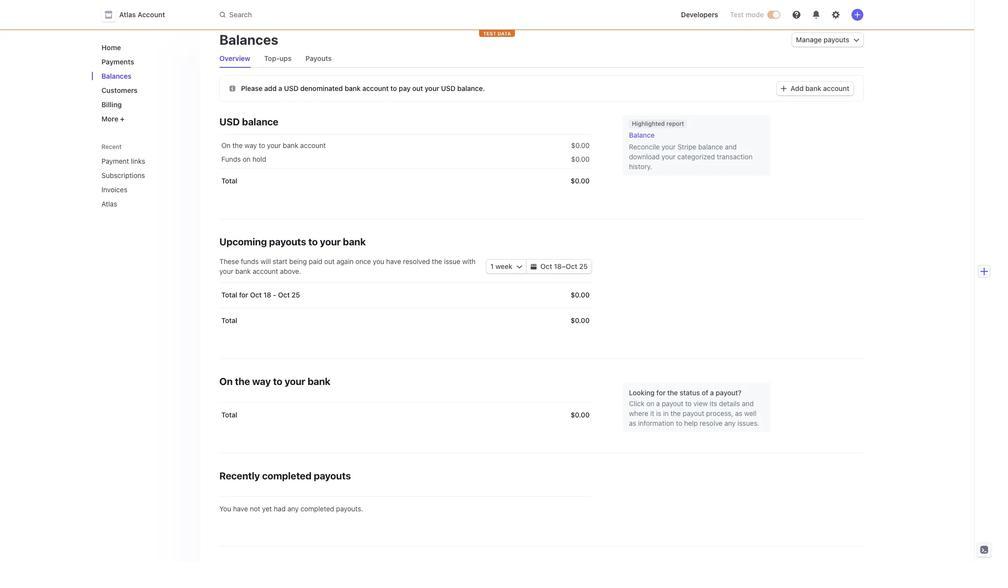 Task type: locate. For each thing, give the bounding box(es) containing it.
1 horizontal spatial svg image
[[531, 264, 537, 270]]

svg image inside manage payouts popup button
[[854, 37, 860, 43]]

have left not at bottom
[[233, 505, 248, 513]]

payouts.
[[336, 505, 363, 513]]

paid
[[309, 257, 323, 266]]

download
[[629, 152, 660, 161]]

please add a usd denominated bank account to pay out your usd balance.
[[241, 84, 485, 92]]

4 row from the top
[[220, 282, 592, 308]]

these
[[220, 257, 239, 266]]

balances down payments
[[102, 72, 132, 80]]

1 horizontal spatial 25
[[580, 262, 588, 270]]

25 right – at the right top
[[580, 262, 588, 270]]

way
[[245, 141, 257, 150], [252, 376, 271, 387]]

0 horizontal spatial usd
[[220, 116, 240, 127]]

2 horizontal spatial svg image
[[854, 37, 860, 43]]

svg image for oct 18
[[531, 264, 537, 270]]

for right looking
[[657, 389, 666, 397]]

usd right add
[[284, 84, 299, 92]]

subscriptions link
[[98, 167, 178, 183]]

any
[[725, 419, 736, 427], [288, 505, 299, 513]]

developers
[[681, 10, 719, 19]]

0 vertical spatial payouts
[[824, 35, 850, 44]]

funds
[[241, 257, 259, 266]]

information
[[639, 419, 675, 427]]

help
[[685, 419, 698, 427]]

1 vertical spatial as
[[629, 419, 637, 427]]

0 horizontal spatial out
[[325, 257, 335, 266]]

more
[[102, 115, 118, 123]]

to inside row
[[259, 141, 265, 150]]

0 horizontal spatial 25
[[292, 291, 300, 299]]

payment links link
[[98, 153, 178, 169]]

2 total from the top
[[222, 291, 237, 299]]

payment links
[[102, 157, 145, 165]]

1 vertical spatial grid
[[220, 282, 592, 333]]

balance up categorized
[[699, 143, 724, 151]]

0 vertical spatial way
[[245, 141, 257, 150]]

manage payouts
[[797, 35, 850, 44]]

atlas inside the atlas link
[[102, 200, 117, 208]]

row containing on the way to your bank account
[[220, 135, 592, 154]]

0 vertical spatial as
[[736, 409, 743, 418]]

0 vertical spatial grid
[[220, 135, 592, 194]]

atlas link
[[98, 196, 178, 212]]

yet
[[262, 505, 272, 513]]

to
[[391, 84, 397, 92], [259, 141, 265, 150], [309, 236, 318, 247], [273, 376, 283, 387], [686, 399, 692, 408], [677, 419, 683, 427]]

you
[[373, 257, 385, 266]]

1 vertical spatial svg image
[[531, 264, 537, 270]]

grid containing total for
[[220, 282, 592, 333]]

grid
[[220, 135, 592, 194], [220, 282, 592, 333]]

1 horizontal spatial on
[[647, 399, 655, 408]]

on up it
[[647, 399, 655, 408]]

atlas down invoices
[[102, 200, 117, 208]]

invoices link
[[98, 181, 178, 198]]

reconcile
[[629, 143, 660, 151]]

balance.
[[458, 84, 485, 92]]

2 horizontal spatial payouts
[[824, 35, 850, 44]]

is
[[657, 409, 662, 418]]

2 row from the top
[[220, 150, 592, 168]]

for for the
[[657, 389, 666, 397]]

recent element
[[92, 153, 200, 212]]

0 vertical spatial svg image
[[854, 37, 860, 43]]

0 vertical spatial 25
[[580, 262, 588, 270]]

1 total from the top
[[222, 177, 237, 185]]

data
[[498, 30, 511, 36]]

subscriptions
[[102, 171, 145, 180]]

balance up on the way to your bank account
[[242, 116, 279, 127]]

1 horizontal spatial and
[[743, 399, 754, 408]]

25
[[580, 262, 588, 270], [292, 291, 300, 299]]

0 vertical spatial any
[[725, 419, 736, 427]]

0 horizontal spatial svg image
[[517, 264, 523, 270]]

usd left balance.
[[441, 84, 456, 92]]

developers link
[[678, 7, 723, 23]]

2 vertical spatial payouts
[[314, 470, 351, 481]]

total
[[222, 177, 237, 185], [222, 291, 237, 299], [222, 316, 237, 325], [222, 411, 237, 419]]

test
[[483, 30, 497, 36]]

0 vertical spatial a
[[279, 84, 282, 92]]

1 horizontal spatial any
[[725, 419, 736, 427]]

report
[[667, 120, 685, 127]]

svg image for please add a usd denominated bank account to pay out your usd balance.
[[781, 86, 787, 92]]

for left -
[[239, 291, 248, 299]]

mode
[[746, 10, 764, 19]]

payments link
[[98, 54, 192, 70]]

1 horizontal spatial have
[[387, 257, 401, 266]]

0 horizontal spatial and
[[726, 143, 737, 151]]

have
[[387, 257, 401, 266], [233, 505, 248, 513]]

svg image left add
[[781, 86, 787, 92]]

25 right -
[[292, 291, 300, 299]]

not
[[250, 505, 260, 513]]

payouts up start on the top left
[[269, 236, 306, 247]]

1 horizontal spatial for
[[657, 389, 666, 397]]

oct
[[541, 262, 553, 270], [566, 262, 578, 270], [250, 291, 262, 299], [278, 291, 290, 299]]

way inside row
[[245, 141, 257, 150]]

svg image right manage payouts
[[854, 37, 860, 43]]

1 vertical spatial for
[[657, 389, 666, 397]]

payouts inside popup button
[[824, 35, 850, 44]]

payouts down 'settings' image
[[824, 35, 850, 44]]

details
[[720, 399, 741, 408]]

a right add
[[279, 84, 282, 92]]

0 vertical spatial payout
[[662, 399, 684, 408]]

atlas for atlas account
[[119, 10, 136, 19]]

1 horizontal spatial balances
[[220, 31, 278, 48]]

0 horizontal spatial payouts
[[269, 236, 306, 247]]

links
[[131, 157, 145, 165]]

1 vertical spatial a
[[711, 389, 715, 397]]

as
[[736, 409, 743, 418], [629, 419, 637, 427]]

0 vertical spatial on
[[222, 141, 231, 150]]

on the way to your bank
[[220, 376, 331, 387]]

$0.00
[[572, 141, 590, 150], [572, 155, 590, 163], [571, 177, 590, 185], [571, 291, 590, 299], [571, 316, 590, 325], [571, 411, 590, 419]]

payments
[[102, 58, 134, 66]]

above.
[[280, 267, 301, 275]]

start
[[273, 257, 288, 266]]

0 horizontal spatial atlas
[[102, 200, 117, 208]]

billing link
[[98, 96, 192, 113]]

1 vertical spatial balances
[[102, 72, 132, 80]]

1 vertical spatial atlas
[[102, 200, 117, 208]]

row
[[220, 135, 592, 154], [220, 150, 592, 168], [220, 168, 592, 194], [220, 282, 592, 308], [220, 308, 592, 333], [220, 402, 592, 428]]

tab list
[[216, 50, 864, 68]]

0 horizontal spatial balances
[[102, 72, 132, 80]]

home link
[[98, 39, 192, 56]]

highlighted report balance reconcile your stripe balance and download your categorized transaction history.
[[629, 120, 753, 171]]

payout up help
[[683, 409, 705, 418]]

upcoming payouts to your bank
[[220, 236, 366, 247]]

the inside these funds will start being paid out again once you have resolved the issue with your bank account above.
[[432, 257, 442, 266]]

1 horizontal spatial payouts
[[314, 470, 351, 481]]

svg image right 1 week popup button
[[531, 264, 537, 270]]

usd up funds
[[220, 116, 240, 127]]

any right "had"
[[288, 505, 299, 513]]

have right you
[[387, 257, 401, 266]]

1 vertical spatial and
[[743, 399, 754, 408]]

top-ups link
[[260, 52, 296, 65]]

a right of
[[711, 389, 715, 397]]

out right pay
[[413, 84, 423, 92]]

as down where
[[629, 419, 637, 427]]

0 vertical spatial balances
[[220, 31, 278, 48]]

any down process,
[[725, 419, 736, 427]]

0 horizontal spatial svg image
[[229, 85, 235, 91]]

completed up you have not yet had any completed payouts. on the bottom
[[262, 470, 312, 481]]

1 vertical spatial payout
[[683, 409, 705, 418]]

your
[[425, 84, 440, 92], [267, 141, 281, 150], [662, 143, 676, 151], [662, 152, 676, 161], [320, 236, 341, 247], [220, 267, 234, 275], [285, 376, 306, 387]]

0 vertical spatial and
[[726, 143, 737, 151]]

on inside looking for the status of a payout? click on a payout to view its details and where it is in the payout process, as well as information to help resolve any issues.
[[647, 399, 655, 408]]

out right paid
[[325, 257, 335, 266]]

usd balance
[[220, 116, 279, 127]]

1 vertical spatial 18
[[264, 291, 271, 299]]

payout
[[662, 399, 684, 408], [683, 409, 705, 418]]

1 vertical spatial balance
[[699, 143, 724, 151]]

and up 'well'
[[743, 399, 754, 408]]

categorized
[[678, 152, 716, 161]]

0 horizontal spatial for
[[239, 291, 248, 299]]

overview link
[[216, 52, 254, 65]]

atlas account
[[119, 10, 165, 19]]

1 vertical spatial svg image
[[781, 86, 787, 92]]

it
[[651, 409, 655, 418]]

usd
[[284, 84, 299, 92], [441, 84, 456, 92], [220, 116, 240, 127]]

and inside looking for the status of a payout? click on a payout to view its details and where it is in the payout process, as well as information to help resolve any issues.
[[743, 399, 754, 408]]

svg image
[[229, 85, 235, 91], [531, 264, 537, 270]]

and inside highlighted report balance reconcile your stripe balance and download your categorized transaction history.
[[726, 143, 737, 151]]

1 vertical spatial any
[[288, 505, 299, 513]]

1 horizontal spatial 18
[[554, 262, 562, 270]]

1 vertical spatial way
[[252, 376, 271, 387]]

account
[[138, 10, 165, 19]]

its
[[710, 399, 718, 408]]

svg image inside add bank account button
[[781, 86, 787, 92]]

1 vertical spatial have
[[233, 505, 248, 513]]

svg image inside 1 week popup button
[[517, 264, 523, 270]]

being
[[289, 257, 307, 266]]

1 vertical spatial out
[[325, 257, 335, 266]]

a up 'is'
[[657, 399, 660, 408]]

1 grid from the top
[[220, 135, 592, 194]]

-
[[273, 291, 276, 299]]

1 horizontal spatial balance
[[699, 143, 724, 151]]

2 vertical spatial a
[[657, 399, 660, 408]]

Search search field
[[214, 6, 491, 24]]

a
[[279, 84, 282, 92], [711, 389, 715, 397], [657, 399, 660, 408]]

on
[[243, 155, 251, 163], [647, 399, 655, 408]]

recently
[[220, 470, 260, 481]]

0 vertical spatial balance
[[242, 116, 279, 127]]

1 horizontal spatial out
[[413, 84, 423, 92]]

3 row from the top
[[220, 168, 592, 194]]

0 vertical spatial 18
[[554, 262, 562, 270]]

where
[[629, 409, 649, 418]]

0 vertical spatial atlas
[[119, 10, 136, 19]]

balance
[[242, 116, 279, 127], [699, 143, 724, 151]]

payouts
[[824, 35, 850, 44], [269, 236, 306, 247], [314, 470, 351, 481]]

atlas
[[119, 10, 136, 19], [102, 200, 117, 208]]

svg image left please
[[229, 85, 235, 91]]

for inside looking for the status of a payout? click on a payout to view its details and where it is in the payout process, as well as information to help resolve any issues.
[[657, 389, 666, 397]]

1 horizontal spatial svg image
[[781, 86, 787, 92]]

ups
[[280, 54, 292, 62]]

svg image right week
[[517, 264, 523, 270]]

0 horizontal spatial as
[[629, 419, 637, 427]]

payout up in
[[662, 399, 684, 408]]

on
[[222, 141, 231, 150], [220, 376, 233, 387]]

on left hold
[[243, 155, 251, 163]]

help image
[[793, 11, 801, 19]]

out
[[413, 84, 423, 92], [325, 257, 335, 266]]

account inside these funds will start being paid out again once you have resolved the issue with your bank account above.
[[253, 267, 278, 275]]

2 vertical spatial svg image
[[517, 264, 523, 270]]

0 vertical spatial svg image
[[229, 85, 235, 91]]

2 grid from the top
[[220, 282, 592, 333]]

balances up overview
[[220, 31, 278, 48]]

view
[[694, 399, 708, 408]]

1 vertical spatial on
[[647, 399, 655, 408]]

0 horizontal spatial on
[[243, 155, 251, 163]]

svg image
[[854, 37, 860, 43], [781, 86, 787, 92], [517, 264, 523, 270]]

1 row from the top
[[220, 135, 592, 154]]

atlas for atlas
[[102, 200, 117, 208]]

atlas left account
[[119, 10, 136, 19]]

as left 'well'
[[736, 409, 743, 418]]

balances link
[[98, 68, 192, 84]]

with
[[463, 257, 476, 266]]

0 vertical spatial for
[[239, 291, 248, 299]]

payouts up payouts.
[[314, 470, 351, 481]]

1 vertical spatial on
[[220, 376, 233, 387]]

have inside these funds will start being paid out again once you have resolved the issue with your bank account above.
[[387, 257, 401, 266]]

recent navigation links element
[[92, 139, 200, 212]]

total for oct 18 - oct 25
[[222, 291, 300, 299]]

0 horizontal spatial balance
[[242, 116, 279, 127]]

account
[[363, 84, 389, 92], [824, 84, 850, 92], [300, 141, 326, 150], [253, 267, 278, 275]]

1 vertical spatial payouts
[[269, 236, 306, 247]]

account inside row
[[300, 141, 326, 150]]

and up transaction
[[726, 143, 737, 151]]

completed left payouts.
[[301, 505, 334, 513]]

atlas inside atlas account 'button'
[[119, 10, 136, 19]]

1 horizontal spatial atlas
[[119, 10, 136, 19]]

core navigation links element
[[98, 39, 192, 127]]

0 vertical spatial have
[[387, 257, 401, 266]]



Task type: describe. For each thing, give the bounding box(es) containing it.
top-ups
[[264, 54, 292, 62]]

in
[[664, 409, 669, 418]]

way for on the way to your bank
[[252, 376, 271, 387]]

atlas account button
[[102, 8, 175, 22]]

upcoming
[[220, 236, 267, 247]]

0 vertical spatial on
[[243, 155, 251, 163]]

row containing funds on hold
[[220, 150, 592, 168]]

your inside these funds will start being paid out again once you have resolved the issue with your bank account above.
[[220, 267, 234, 275]]

recently completed payouts
[[220, 470, 351, 481]]

looking for the status of a payout? click on a payout to view its details and where it is in the payout process, as well as information to help resolve any issues.
[[629, 389, 760, 427]]

bank inside button
[[806, 84, 822, 92]]

test data
[[483, 30, 511, 36]]

more +
[[102, 115, 125, 123]]

1 week button
[[487, 260, 527, 273]]

top-
[[264, 54, 280, 62]]

3 total from the top
[[222, 316, 237, 325]]

settings image
[[832, 11, 840, 19]]

0 horizontal spatial 18
[[264, 291, 271, 299]]

hold
[[253, 155, 266, 163]]

account inside button
[[824, 84, 850, 92]]

stripe
[[678, 143, 697, 151]]

issues.
[[738, 419, 760, 427]]

5 row from the top
[[220, 308, 592, 333]]

1 vertical spatial 25
[[292, 291, 300, 299]]

issue
[[444, 257, 461, 266]]

will
[[261, 257, 271, 266]]

test mode
[[731, 10, 764, 19]]

on for on the way to your bank account
[[222, 141, 231, 150]]

Search text field
[[214, 6, 491, 24]]

please
[[241, 84, 263, 92]]

invoices
[[102, 185, 127, 194]]

well
[[745, 409, 757, 418]]

customers link
[[98, 82, 192, 98]]

row containing total for
[[220, 282, 592, 308]]

payouts
[[306, 54, 332, 62]]

svg image for balances
[[854, 37, 860, 43]]

again
[[337, 257, 354, 266]]

0 vertical spatial out
[[413, 84, 423, 92]]

0 horizontal spatial any
[[288, 505, 299, 513]]

test
[[731, 10, 744, 19]]

grid containing on the way to your bank account
[[220, 135, 592, 194]]

add
[[791, 84, 804, 92]]

payouts for upcoming
[[269, 236, 306, 247]]

0 vertical spatial completed
[[262, 470, 312, 481]]

you have not yet had any completed payouts.
[[220, 505, 363, 513]]

search
[[229, 10, 252, 19]]

billing
[[102, 100, 122, 109]]

for for oct
[[239, 291, 248, 299]]

balance
[[629, 131, 655, 139]]

0 horizontal spatial a
[[279, 84, 282, 92]]

your inside row
[[267, 141, 281, 150]]

of
[[702, 389, 709, 397]]

1 vertical spatial completed
[[301, 505, 334, 513]]

tab list containing overview
[[216, 50, 864, 68]]

1 horizontal spatial a
[[657, 399, 660, 408]]

transaction
[[717, 152, 753, 161]]

on for on the way to your bank
[[220, 376, 233, 387]]

customers
[[102, 86, 138, 94]]

history.
[[629, 162, 653, 171]]

bank inside these funds will start being paid out again once you have resolved the issue with your bank account above.
[[235, 267, 251, 275]]

1 horizontal spatial as
[[736, 409, 743, 418]]

funds on hold
[[222, 155, 266, 163]]

out inside these funds will start being paid out again once you have resolved the issue with your bank account above.
[[325, 257, 335, 266]]

+
[[120, 115, 125, 123]]

add bank account
[[791, 84, 850, 92]]

payout?
[[716, 389, 742, 397]]

add bank account button
[[777, 82, 854, 95]]

overview
[[220, 54, 251, 62]]

payment
[[102, 157, 129, 165]]

the inside row
[[233, 141, 243, 150]]

balance link
[[629, 130, 765, 140]]

had
[[274, 505, 286, 513]]

4 total from the top
[[222, 411, 237, 419]]

click
[[629, 399, 645, 408]]

home
[[102, 43, 121, 52]]

status
[[680, 389, 701, 397]]

balances inside the "core navigation links" element
[[102, 72, 132, 80]]

2 horizontal spatial a
[[711, 389, 715, 397]]

on the way to your bank account
[[222, 141, 326, 150]]

payouts link
[[302, 52, 336, 65]]

manage
[[797, 35, 822, 44]]

svg image for please add a usd denominated bank account to pay out your usd balance.
[[229, 85, 235, 91]]

looking
[[629, 389, 655, 397]]

0 horizontal spatial have
[[233, 505, 248, 513]]

manage payouts button
[[793, 33, 864, 47]]

–
[[562, 262, 566, 270]]

process,
[[707, 409, 734, 418]]

way for on the way to your bank account
[[245, 141, 257, 150]]

funds
[[222, 155, 241, 163]]

oct 18 – oct 25
[[541, 262, 588, 270]]

1 horizontal spatial usd
[[284, 84, 299, 92]]

payouts for manage
[[824, 35, 850, 44]]

these funds will start being paid out again once you have resolved the issue with your bank account above.
[[220, 257, 476, 275]]

1
[[491, 262, 494, 270]]

6 row from the top
[[220, 402, 592, 428]]

denominated
[[301, 84, 343, 92]]

resolved
[[403, 257, 430, 266]]

balance inside highlighted report balance reconcile your stripe balance and download your categorized transaction history.
[[699, 143, 724, 151]]

any inside looking for the status of a payout? click on a payout to view its details and where it is in the payout process, as well as information to help resolve any issues.
[[725, 419, 736, 427]]

highlighted
[[632, 120, 665, 127]]

recent
[[102, 143, 122, 150]]

week
[[496, 262, 513, 270]]

2 horizontal spatial usd
[[441, 84, 456, 92]]



Task type: vqa. For each thing, say whether or not it's contained in the screenshot.
payout? at the right bottom of page
yes



